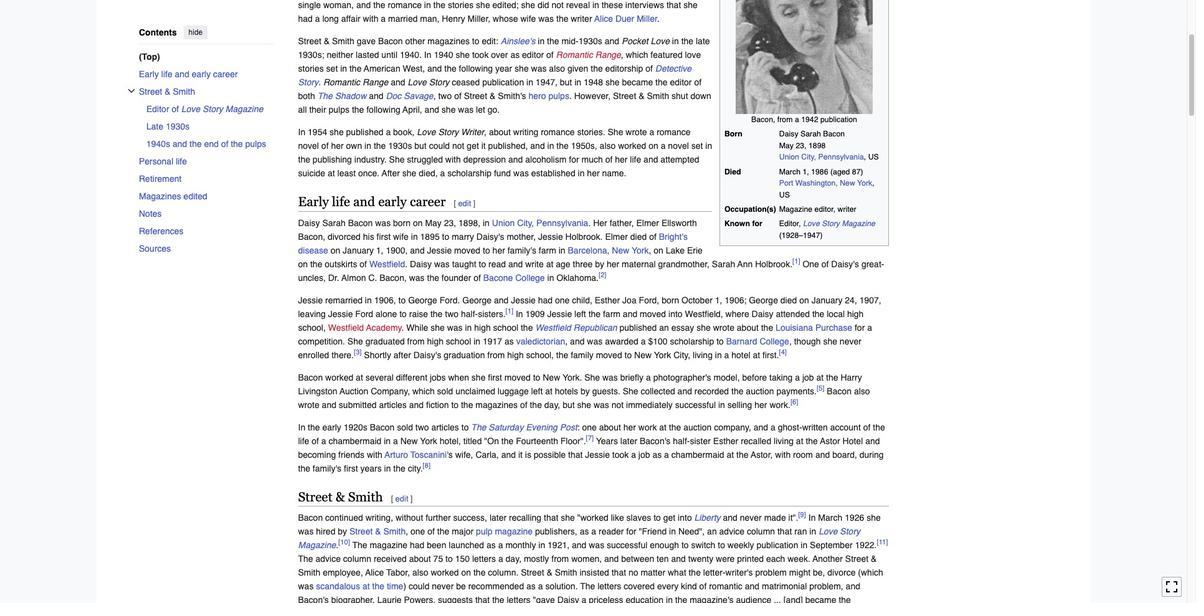 Task type: vqa. For each thing, say whether or not it's contained in the screenshot.
(top) LINK
yes



Task type: locate. For each thing, give the bounding box(es) containing it.
0 vertical spatial get
[[467, 141, 479, 151]]

1 horizontal spatial [1] link
[[792, 257, 800, 265]]

new up hotels
[[543, 372, 560, 382]]

1 vertical spatial edit link
[[395, 494, 408, 503]]

0 horizontal spatial 1,
[[376, 245, 383, 255]]

in inside the 's wife, carla, and it is possible that jessie took a job as a chambermaid at the astor, with room and board, during the family's first years in the city.
[[384, 463, 391, 473]]

which down different
[[412, 386, 435, 396]]

doc
[[386, 91, 401, 101]]

0 vertical spatial it
[[481, 141, 486, 151]]

westfield for westfield academy .  while she was in high school the westfield republican published an essay she wrote about the louisiana purchase
[[328, 322, 364, 332]]

3 george from the left
[[749, 295, 778, 305]]

magazines edited link
[[139, 187, 273, 205]]

moved
[[454, 245, 480, 255], [640, 309, 666, 319], [596, 350, 622, 360], [504, 372, 531, 382]]

publication
[[482, 77, 524, 87], [820, 115, 857, 124], [757, 540, 798, 550]]

personal life link
[[139, 152, 273, 170]]

chambermaid inside ": one about her work at the auction company, and a ghost-written account of the life of a chambermaid in a new york hotel, titled "on the fourteenth floor"."
[[329, 436, 381, 446]]

arturo toscanini link
[[385, 449, 447, 459]]

1 horizontal spatial college
[[760, 336, 789, 346]]

about left 75 at the bottom
[[409, 554, 431, 564]]

valedictorian
[[516, 336, 565, 346]]

[1]
[[792, 257, 800, 265], [506, 306, 513, 315]]

0 vertical spatial wrote
[[626, 127, 647, 137]]

range up editorship
[[595, 50, 621, 60]]

was inside the advice column received about 75 to 150 letters a day, mostly from women, and between ten and twenty were printed each week.  another street & smith employee, alice tabor, also worked on the column.  street & smith insisted that no matter what the letter-writer's problem might be, divorce (which was
[[298, 581, 314, 591]]

daisy's inside the [3] shortly after daisy's graduation from high school, the family moved to new york city, living in a hotel at first. [4]
[[413, 350, 441, 360]]

she down editorship
[[606, 77, 620, 87]]

her up publishing
[[331, 141, 344, 151]]

by inside in march 1926 she was hired by
[[338, 527, 347, 537]]

auction inside ": one about her work at the auction company, and a ghost-written account of the life of a chambermaid in a new york hotel, titled "on the fourteenth floor"."
[[684, 422, 712, 432]]

1 vertical spatial [
[[391, 494, 393, 503]]

new
[[840, 179, 855, 188], [612, 245, 629, 255], [634, 350, 652, 360], [543, 372, 560, 382], [400, 436, 418, 446]]

sold inside bacon worked at several different jobs when she first moved to new york.  she was briefly a photographer's model, before taking a job at the harry livingston auction company, which sold unclaimed luggage left at hotels by guests.  she collected and recorded the auction payments.
[[437, 386, 453, 396]]

1 horizontal spatial job
[[802, 372, 814, 382]]

first inside the 's wife, carla, and it is possible that jessie took a job as a chambermaid at the astor, with room and board, during the family's first years in the city.
[[344, 463, 358, 473]]

1 vertical spatial range
[[363, 77, 388, 87]]

launched
[[449, 540, 484, 550]]

and down photographer's
[[678, 386, 692, 396]]

model,
[[714, 372, 740, 382]]

shortly
[[364, 350, 391, 360]]

life down least
[[332, 194, 350, 209]]

set up "attempted"
[[691, 141, 703, 151]]

alice inside the advice column received about 75 to 150 letters a day, mostly from women, and between ten and twenty were printed each week.  another street & smith employee, alice tabor, also worked on the column.  street & smith insisted that no matter what the letter-writer's problem might be, divorce (which was
[[365, 568, 384, 578]]

1 vertical spatial born
[[662, 295, 679, 305]]

1 horizontal spatial not
[[612, 400, 624, 410]]

1 george from the left
[[408, 295, 437, 305]]

chambermaid down sister
[[671, 449, 724, 459]]

was inside bacon worked at several different jobs when she first moved to new york.  she was briefly a photographer's model, before taking a job at the harry livingston auction company, which sold unclaimed luggage left at hotels by guests.  she collected and recorded the auction payments.
[[602, 372, 618, 382]]

edit for street & smith
[[395, 494, 408, 503]]

1 horizontal spatial publication
[[757, 540, 798, 550]]

romantic
[[709, 581, 743, 591]]

of inside in the late 1930s; neither lasted until 1940.  in 1940 she took over as editor of
[[546, 50, 554, 60]]

1 horizontal spatial living
[[774, 436, 794, 446]]

years
[[360, 463, 382, 473]]

of inside the bacon also wrote and submitted articles and fiction to the magazines of the day, but she was not immediately successful in selling her work.
[[520, 400, 527, 410]]

edit link for early life and early career
[[458, 199, 471, 208]]

two inside the jessie remarried in 1906, to george ford.  george and jessie had one child, esther joa ford, born october 1, 1906; george died on january 24, 1907, leaving jessie ford alone to raise the two half-sisters.
[[445, 309, 459, 319]]

wrote down where
[[713, 322, 734, 332]]

the down 1909
[[521, 322, 533, 332]]

daisy inside westfield .  daisy was taught to read and write at age three by her maternal grandmother, sarah ann holbrook. [1]
[[410, 259, 432, 269]]

may up 1895
[[425, 218, 442, 228]]

she right 1940
[[456, 50, 470, 60]]

the up "during"
[[873, 422, 885, 432]]

from down 1921,
[[551, 554, 569, 564]]

of right the end
[[221, 139, 228, 149]]

bacon inside the daisy sarah bacon may 23, 1898 union city, pennsylvania , us
[[823, 130, 845, 138]]

march
[[779, 167, 801, 176], [818, 513, 842, 523]]

early
[[191, 69, 210, 79], [378, 194, 407, 209], [322, 422, 341, 432]]

0 vertical spatial school
[[493, 322, 518, 332]]

january up local
[[812, 295, 843, 305]]

half- inside years later bacon's half-sister esther recalled living at the astor hotel and becoming friends with
[[673, 436, 690, 446]]

as inside the 's wife, carla, and it is possible that jessie took a job as a chambermaid at the astor, with room and board, during the family's first years in the city.
[[653, 449, 662, 459]]

early down (top)
[[139, 69, 158, 79]]

magazines up 1940
[[428, 36, 470, 46]]

school up graduation
[[446, 336, 471, 346]]

three
[[573, 259, 593, 269]]

2 horizontal spatial worked
[[618, 141, 646, 151]]

had inside . [10] the magazine had been launched as a monthly in 1921, and was successful enough to switch to weekly publication in september 1922. [11]
[[410, 540, 424, 550]]

she inside in the late 1930s; neither lasted until 1940.  in 1940 she took over as editor of
[[456, 50, 470, 60]]

0 vertical spatial 23,
[[796, 141, 807, 150]]

0 horizontal spatial column
[[343, 554, 371, 564]]

0 vertical spatial into
[[668, 309, 683, 319]]

selling
[[727, 400, 752, 410]]

0 horizontal spatial with
[[367, 449, 382, 459]]

born up wife
[[393, 218, 411, 228]]

september
[[810, 540, 853, 550]]

as inside ) could never be recommended as a solution.  the letters covered every kind of romantic and matrimonial problem, and bacon's biographer, laurie powers, suggests that the letters "gave daisy a priceless education in the magazine's audience ... [and] became th
[[526, 581, 536, 591]]

job
[[802, 372, 814, 382], [638, 449, 650, 459]]

get inside bacon continued writing, without further success, later recalling that she "worked like slaves to get into liberty and never made it". [9]
[[663, 513, 675, 523]]

that inside ) could never be recommended as a solution.  the letters covered every kind of romantic and matrimonial problem, and bacon's biographer, laurie powers, suggests that the letters "gave daisy a priceless education in the magazine's audience ... [and] became th
[[475, 595, 490, 603]]

jessie inside the ". her father, elmer ellsworth bacon, divorced his first wife in 1895 to marry daisy's mother, jessie holbrook.  elmer died of"
[[538, 231, 563, 241]]

, inside , though she never enrolled there.
[[789, 336, 792, 346]]

detective
[[655, 63, 692, 73]]

was up 1947, on the left of the page
[[531, 63, 547, 73]]

moved up luggage
[[504, 372, 531, 382]]

23, inside the daisy sarah bacon may 23, 1898 union city, pennsylvania , us
[[796, 141, 807, 150]]

0 vertical spatial scholarship
[[447, 168, 492, 178]]

0 horizontal spatial [
[[391, 494, 393, 503]]

jessie inside the 's wife, carla, and it is possible that jessie took a job as a chambermaid at the astor, with room and board, during the family's first years in the city.
[[585, 449, 610, 459]]

bacon inside bacon continued writing, without further success, later recalling that she "worked like slaves to get into liberty and never made it". [9]
[[298, 513, 323, 523]]

another
[[813, 554, 843, 564]]

new up maternal at top
[[612, 245, 629, 255]]

[9]
[[798, 511, 806, 519]]

pulps down 1947, on the left of the page
[[548, 91, 569, 101]]

a left $100
[[641, 336, 646, 346]]

0 horizontal spatial magazine
[[370, 540, 408, 550]]

0 vertical spatial career
[[213, 69, 238, 79]]

2 horizontal spatial early
[[378, 194, 407, 209]]

in inside in 1909 jessie left the farm and moved into westfield, where daisy attended the local high school,
[[516, 309, 523, 319]]

george right 1906;
[[749, 295, 778, 305]]

sarah inside westfield .  daisy was taught to read and write at age three by her maternal grandmother, sarah ann holbrook. [1]
[[712, 259, 735, 269]]

1 horizontal spatial early life and early career
[[298, 194, 446, 209]]

publication inside ceased publication in 1947, but in 1948 she became the editor of both
[[482, 77, 524, 87]]

daisy inside the daisy sarah bacon may 23, 1898 union city, pennsylvania , us
[[779, 130, 798, 138]]

to inside the advice column received about 75 to 150 letters a day, mostly from women, and between ten and twenty were printed each week.  another street & smith employee, alice tabor, also worked on the column.  street & smith insisted that no matter what the letter-writer's problem might be, divorce (which was
[[445, 554, 453, 564]]

0 vertical spatial alice
[[594, 13, 613, 23]]

1 horizontal spatial 1,
[[715, 295, 722, 305]]

wife
[[393, 231, 409, 241]]

raise
[[409, 309, 428, 319]]

[ edit ] for early life and early career
[[454, 199, 475, 208]]

became down editorship
[[622, 77, 653, 87]]

2 romance from the left
[[657, 127, 691, 137]]

uncles,
[[298, 273, 326, 283]]

to inside the ". her father, elmer ellsworth bacon, divorced his first wife in 1895 to marry daisy's mother, jessie holbrook.  elmer died of"
[[442, 231, 449, 241]]

smith inside .  however, street & smith shut down all their pulps the following april, and she was let go.
[[647, 91, 669, 101]]

1 vertical spatial had
[[410, 540, 424, 550]]

and inside in 1909 jessie left the farm and moved into westfield, where daisy attended the local high school,
[[623, 309, 637, 319]]

made
[[764, 513, 786, 523]]

0 horizontal spatial for
[[569, 154, 579, 164]]

bacon's down "scandalous"
[[298, 595, 329, 603]]

1 vertical spatial one
[[582, 422, 597, 432]]

hotels
[[555, 386, 578, 396]]

liberty
[[694, 513, 721, 523]]

been
[[427, 540, 446, 550]]

(top)
[[139, 51, 160, 61]]

and left the fiction
[[409, 400, 424, 410]]

1, left 1906;
[[715, 295, 722, 305]]

1 horizontal spatial first
[[377, 231, 391, 241]]

recorded
[[695, 386, 729, 396]]

1920s
[[344, 422, 367, 432]]

articles inside the bacon also wrote and submitted articles and fiction to the magazines of the day, but she was not immediately successful in selling her work.
[[379, 400, 407, 410]]

half- inside the jessie remarried in 1906, to george ford.  george and jessie had one child, esther joa ford, born october 1, 1906; george died on january 24, 1907, leaving jessie ford alone to raise the two half-sisters.
[[461, 309, 478, 319]]

1 vertical spatial alice
[[365, 568, 384, 578]]

from down "while"
[[407, 336, 425, 346]]

in
[[424, 50, 431, 60], [298, 127, 305, 137], [516, 309, 523, 319], [298, 422, 305, 432], [808, 513, 816, 523]]

was inside . [10] the magazine had been launched as a monthly in 1921, and was successful enough to switch to weekly publication in september 1922. [11]
[[589, 540, 604, 550]]

into up need",
[[678, 513, 692, 523]]

printed
[[737, 554, 764, 564]]

received
[[374, 554, 407, 564]]

1 vertical spatial set
[[691, 141, 703, 151]]

into inside in 1909 jessie left the farm and moved into westfield, where daisy attended the local high school,
[[668, 309, 683, 319]]

not down writer on the top left of the page
[[452, 141, 464, 151]]

edit link for street & smith
[[395, 494, 408, 503]]

jessie inside in 1909 jessie left the farm and moved into westfield, where daisy attended the local high school,
[[547, 309, 572, 319]]

auction down before at the bottom of page
[[746, 386, 774, 396]]

with inside years later bacon's half-sister esther recalled living at the astor hotel and becoming friends with
[[367, 449, 382, 459]]

it left is
[[518, 449, 523, 459]]

in down recorded
[[718, 400, 725, 410]]

romantic range link
[[556, 50, 621, 60]]

chambermaid inside the 's wife, carla, and it is possible that jessie took a job as a chambermaid at the astor, with room and board, during the family's first years in the city.
[[671, 449, 724, 459]]

during
[[860, 449, 884, 459]]

a up column.
[[498, 554, 503, 564]]

of right 'editor'
[[171, 104, 179, 114]]

moved inside bacon worked at several different jobs when she first moved to new york.  she was briefly a photographer's model, before taking a job at the harry livingston auction company, which sold unclaimed luggage left at hotels by guests.  she collected and recorded the auction payments.
[[504, 372, 531, 382]]

1 horizontal spatial left
[[574, 309, 586, 319]]

though
[[794, 336, 821, 346]]

her inside westfield .  daisy was taught to read and write at age three by her maternal grandmother, sarah ann holbrook. [1]
[[607, 259, 619, 269]]

bacon, from a 1942 publication
[[751, 115, 857, 124]]

in inside the [3] shortly after daisy's graduation from high school, the family moved to new york city, living in a hotel at first. [4]
[[715, 350, 722, 360]]

0 vertical spatial worked
[[618, 141, 646, 151]]

at inside the 's wife, carla, and it is possible that jessie took a job as a chambermaid at the astor, with room and board, during the family's first years in the city.
[[727, 449, 734, 459]]

1 vertical spatial could
[[409, 581, 430, 591]]

day, down monthly
[[506, 554, 521, 564]]

2 vertical spatial but
[[563, 400, 575, 410]]

story inside editor, love story magazine (1928–1947)
[[822, 220, 840, 228]]

0 vertical spatial college
[[515, 273, 545, 283]]

her left the work
[[623, 422, 636, 432]]

the down arturo
[[393, 463, 405, 473]]

day, inside the bacon also wrote and submitted articles and fiction to the magazines of the day, but she was not immediately successful in selling her work.
[[544, 400, 560, 410]]

1 horizontal spatial which
[[626, 50, 648, 60]]

was inside westfield .  daisy was taught to read and write at age three by her maternal grandmother, sarah ann holbrook. [1]
[[434, 259, 450, 269]]

0 horizontal spatial city,
[[517, 218, 534, 228]]

floor".
[[561, 436, 586, 446]]

the inside the [3] shortly after daisy's graduation from high school, the family moved to new york city, living in a hotel at first. [4]
[[556, 350, 568, 360]]

2 horizontal spatial for
[[855, 322, 865, 332]]

first for she
[[488, 372, 502, 382]]

the inside in the late 1930s; neither lasted until 1940.  in 1940 she took over as editor of
[[681, 36, 693, 46]]

1 vertical spatial love story magazine link
[[298, 527, 860, 550]]

love story magazine link down the writer
[[803, 220, 875, 228]]

from
[[777, 115, 793, 124], [407, 336, 425, 346], [487, 350, 505, 360], [551, 554, 569, 564]]

in inside in march 1926 she was hired by
[[808, 513, 816, 523]]

solution.
[[545, 581, 578, 591]]

personal
[[139, 156, 173, 166]]

of up becoming
[[312, 436, 319, 446]]

with inside the 's wife, carla, and it is possible that jessie took a job as a chambermaid at the astor, with room and board, during the family's first years in the city.
[[775, 449, 791, 459]]

us inside the daisy sarah bacon may 23, 1898 union city, pennsylvania , us
[[868, 153, 879, 161]]

1954
[[308, 127, 327, 137]]

0 vertical spatial ]
[[473, 199, 475, 208]]

to up were
[[718, 540, 725, 550]]

a down 1907,
[[867, 322, 872, 332]]

born right ford,
[[662, 295, 679, 305]]

need",
[[678, 527, 705, 537]]

in inside the bacon also wrote and submitted articles and fiction to the magazines of the day, but she was not immediately successful in selling her work.
[[718, 400, 725, 410]]

school
[[493, 322, 518, 332], [446, 336, 471, 346]]

divorce
[[828, 568, 856, 578]]

as down pulp
[[487, 540, 496, 550]]

from down 1917
[[487, 350, 505, 360]]

detective story link
[[298, 63, 692, 87]]

0 horizontal spatial one
[[411, 527, 425, 537]]

the left family
[[556, 350, 568, 360]]

the up louisiana purchase link
[[812, 309, 824, 319]]

bacon, left 1942
[[751, 115, 775, 124]]

1900,
[[386, 245, 408, 255]]

articles down the company,
[[379, 400, 407, 410]]

magazine down the writer
[[842, 220, 875, 228]]

with left room
[[775, 449, 791, 459]]

1917
[[483, 336, 502, 346]]

lake
[[666, 245, 685, 255]]

1 horizontal spatial 23,
[[796, 141, 807, 150]]

union up the port
[[779, 153, 799, 161]]

all
[[298, 104, 307, 114]]

two down ford.
[[445, 309, 459, 319]]

1 horizontal spatial pennsylvania
[[818, 153, 864, 161]]

0 vertical spatial died
[[630, 231, 647, 241]]

was down guests.
[[594, 400, 609, 410]]

sisters.
[[478, 309, 506, 319]]

successful inside . [10] the magazine had been launched as a monthly in 1921, and was successful enough to switch to weekly publication in september 1922. [11]
[[607, 540, 648, 550]]

2 vertical spatial two
[[415, 422, 429, 432]]

york up toscanini
[[420, 436, 437, 446]]

guests.
[[592, 386, 620, 396]]

. left her
[[588, 218, 591, 228]]

1 vertical spatial holbrook.
[[755, 259, 792, 269]]

magazine
[[225, 104, 263, 114], [779, 205, 812, 214], [842, 220, 875, 228], [298, 540, 336, 550]]

2 vertical spatial city,
[[674, 350, 690, 360]]

of up been
[[428, 527, 435, 537]]

and down 1940
[[427, 63, 442, 73]]

0 vertical spatial successful
[[675, 400, 716, 410]]

1 horizontal spatial romance
[[657, 127, 691, 137]]

, inside , on lake erie on the outskirts of
[[649, 245, 651, 255]]

george
[[408, 295, 437, 305], [462, 295, 492, 305], [749, 295, 778, 305]]

0 vertical spatial [
[[454, 199, 456, 208]]

daisy's up on january 1, 1900, and jessie moved to her family's farm in barcelona, new york
[[476, 231, 504, 241]]

0 vertical spatial school,
[[298, 322, 326, 332]]

she right year
[[515, 63, 529, 73]]

,
[[621, 50, 623, 60], [433, 91, 436, 101], [484, 127, 487, 137], [864, 153, 866, 161], [872, 179, 874, 188], [649, 245, 651, 255], [565, 336, 568, 346], [789, 336, 792, 346], [406, 527, 408, 537]]

worked inside bacon worked at several different jobs when she first moved to new york.  she was briefly a photographer's model, before taking a job at the harry livingston auction company, which sold unclaimed luggage left at hotels by guests.  she collected and recorded the auction payments.
[[325, 372, 353, 382]]

the inside years later bacon's half-sister esther recalled living at the astor hotel and becoming friends with
[[806, 436, 818, 446]]

worked down 75 at the bottom
[[431, 568, 459, 578]]

1 horizontal spatial magazines
[[476, 400, 518, 410]]

0 horizontal spatial career
[[213, 69, 238, 79]]

wrote
[[626, 127, 647, 137], [713, 322, 734, 332], [298, 400, 319, 410]]

later inside bacon continued writing, without further success, later recalling that she "worked like slaves to get into liberty and never made it". [9]
[[490, 513, 507, 523]]

sister
[[690, 436, 711, 446]]

one inside the jessie remarried in 1906, to george ford.  george and jessie had one child, esther joa ford, born october 1, 1906; george died on january 24, 1907, leaving jessie ford alone to raise the two half-sisters.
[[555, 295, 570, 305]]

of up down
[[694, 77, 702, 87]]

first for his
[[377, 231, 391, 241]]

column inside the advice column received about 75 to 150 letters a day, mostly from women, and between ten and twenty were printed each week.  another street & smith employee, alice tabor, also worked on the column.  street & smith insisted that no matter what the letter-writer's problem might be, divorce (which was
[[343, 554, 371, 564]]

in for in the early 1920s bacon sold two articles to the saturday evening post
[[298, 422, 305, 432]]

alice left duer
[[594, 13, 613, 23]]

worked up 'name.' on the top of the page
[[618, 141, 646, 151]]

[6] link
[[790, 397, 798, 406]]

left inside in 1909 jessie left the farm and moved into westfield, where daisy attended the local high school,
[[574, 309, 586, 319]]

enrolled
[[298, 350, 329, 360]]

on inside the jessie remarried in 1906, to george ford.  george and jessie had one child, esther joa ford, born october 1, 1906; george died on january 24, 1907, leaving jessie ford alone to raise the two half-sisters.
[[799, 295, 809, 305]]

ainslee's link
[[501, 36, 535, 46]]

story inside the love story magazine
[[840, 527, 860, 537]]

story
[[298, 77, 318, 87], [429, 77, 449, 87], [202, 104, 223, 114], [438, 127, 459, 137], [822, 220, 840, 228], [840, 527, 860, 537]]

1 vertical spatial job
[[638, 449, 650, 459]]

1 vertical spatial left
[[531, 386, 543, 396]]

and left "attempted"
[[644, 154, 658, 164]]

0 vertical spatial never
[[840, 336, 862, 346]]

worked inside , about writing romance stories.  she wrote a romance novel of her own in the 1930s but could not get it published, and in the 1950s, also worked on a novel set in the publishing industry.  she struggled with depression and alcoholism for much of her life and attempted suicide at least once.  after she died, a scholarship fund was established in her name.
[[618, 141, 646, 151]]

1 horizontal spatial edit link
[[458, 199, 471, 208]]

at left hotels
[[545, 386, 552, 396]]

there.
[[332, 350, 354, 360]]

0 vertical spatial range
[[595, 50, 621, 60]]

in up hero
[[526, 77, 533, 87]]

switch
[[691, 540, 715, 550]]

the inside the jessie remarried in 1906, to george ford.  george and jessie had one child, esther joa ford, born october 1, 1906; george died on january 24, 1907, leaving jessie ford alone to raise the two half-sisters.
[[430, 309, 443, 319]]

story left writer on the top left of the page
[[438, 127, 459, 137]]

[1] left 1909
[[506, 306, 513, 315]]

before
[[742, 372, 767, 382]]

0 horizontal spatial set
[[326, 63, 338, 73]]

toscanini
[[410, 449, 447, 459]]

0 vertical spatial for
[[569, 154, 579, 164]]

. inside .  however, street & smith shut down all their pulps the following april, and she was let go.
[[569, 91, 572, 101]]

the advice column received about 75 to 150 letters a day, mostly from women, and between ten and twenty were printed each week.  another street & smith employee, alice tabor, also worked on the column.  street & smith insisted that no matter what the letter-writer's problem might be, divorce (which was
[[298, 554, 883, 591]]

set
[[326, 63, 338, 73], [691, 141, 703, 151]]

1 vertical spatial sarah
[[322, 218, 346, 228]]

following inside .  however, street & smith shut down all their pulps the following april, and she was let go.
[[366, 104, 400, 114]]

and inside . [10] the magazine had been launched as a monthly in 1921, and was successful enough to switch to weekly publication in september 1922. [11]
[[572, 540, 586, 550]]

a up "attempted"
[[661, 141, 666, 151]]

2 vertical spatial 1,
[[715, 295, 722, 305]]

a inside the advice column received about 75 to 150 letters a day, mostly from women, and between ten and twenty were printed each week.  another street & smith employee, alice tabor, also worked on the column.  street & smith insisted that no matter what the letter-writer's problem might be, divorce (which was
[[498, 554, 503, 564]]

1 horizontal spatial wrote
[[626, 127, 647, 137]]

&
[[324, 36, 330, 46], [164, 86, 170, 96], [490, 91, 495, 101], [639, 91, 644, 101], [336, 489, 345, 504], [375, 527, 381, 537], [871, 554, 877, 564], [547, 568, 552, 578]]

[4]
[[779, 348, 787, 356]]

bacon continued writing, without further success, later recalling that she "worked like slaves to get into liberty and never made it". [9]
[[298, 511, 806, 523]]

after
[[394, 350, 411, 360]]

about up barnard
[[737, 322, 759, 332]]

1 vertical spatial early life and early career
[[298, 194, 446, 209]]

set inside the , which featured love stories set in the american west, and the following year she was also given the editorship of
[[326, 63, 338, 73]]

0 vertical spatial which
[[626, 50, 648, 60]]

0 horizontal spatial not
[[452, 141, 464, 151]]

daisy down 1895
[[410, 259, 432, 269]]

which
[[626, 50, 648, 60], [412, 386, 435, 396]]

daisy inside ) could never be recommended as a solution.  the letters covered every kind of romantic and matrimonial problem, and bacon's biographer, laurie powers, suggests that the letters "gave daisy a priceless education in the magazine's audience ... [and] became th
[[557, 595, 579, 603]]

later inside years later bacon's half-sister esther recalled living at the astor hotel and becoming friends with
[[620, 436, 637, 446]]

she up [3]
[[348, 336, 363, 346]]

0 horizontal spatial range
[[363, 77, 388, 87]]

to up titled
[[461, 422, 469, 432]]

ran
[[794, 527, 807, 537]]

first inside the ". her father, elmer ellsworth bacon, divorced his first wife in 1895 to marry daisy's mother, jessie holbrook.  elmer died of"
[[377, 231, 391, 241]]

articles
[[379, 400, 407, 410], [431, 422, 459, 432]]

1 horizontal spatial it
[[518, 449, 523, 459]]

.  however, street & smith shut down all their pulps the following april, and she was let go.
[[298, 91, 711, 114]]

0 vertical spatial by
[[595, 259, 604, 269]]

was inside one of daisy's great- uncles, dr. almon c. bacon, was the founder of
[[409, 273, 425, 283]]

1 vertical spatial school,
[[526, 350, 554, 360]]

magazine inside the love story magazine
[[298, 540, 336, 550]]

job inside bacon worked at several different jobs when she first moved to new york.  she was briefly a photographer's model, before taking a job at the harry livingston auction company, which sold unclaimed luggage left at hotels by guests.  she collected and recorded the auction payments.
[[802, 372, 814, 382]]

she inside ceased publication in 1947, but in 1948 she became the editor of both
[[606, 77, 620, 87]]

as inside in the late 1930s; neither lasted until 1940.  in 1940 she took over as editor of
[[510, 50, 520, 60]]

in for in 1909 jessie left the farm and moved into westfield, where daisy attended the local high school,
[[516, 309, 523, 319]]

smith left shut
[[647, 91, 669, 101]]

"on
[[484, 436, 499, 446]]

to inside westfield .  daisy was taught to read and write at age three by her maternal grandmother, sarah ann holbrook. [1]
[[479, 259, 486, 269]]

in right [9] "link"
[[808, 513, 816, 523]]

1 horizontal spatial family's
[[508, 245, 536, 255]]

is
[[525, 449, 531, 459]]

go.
[[488, 104, 500, 114]]

daisy right where
[[752, 309, 774, 319]]

story up both
[[298, 77, 318, 87]]

2 vertical spatial publication
[[757, 540, 798, 550]]

in for in march 1926 she was hired by
[[808, 513, 816, 523]]

romance
[[541, 127, 575, 137], [657, 127, 691, 137]]

successful
[[675, 400, 716, 410], [607, 540, 648, 550]]

.
[[657, 13, 660, 23], [318, 77, 321, 87], [569, 91, 572, 101], [588, 218, 591, 228], [405, 259, 408, 269], [402, 322, 404, 332], [336, 540, 338, 550]]

never down purchase
[[840, 336, 862, 346]]

1 vertical spatial college
[[760, 336, 789, 346]]

mother,
[[507, 231, 536, 241]]

two for articles
[[415, 422, 429, 432]]

port
[[779, 179, 793, 188]]

early life and early career down once.
[[298, 194, 446, 209]]

0 vertical spatial [1]
[[792, 257, 800, 265]]

2 horizontal spatial 1,
[[803, 167, 809, 176]]

union city, pennsylvania link
[[779, 153, 864, 161], [492, 218, 588, 228]]

and inside bacon continued writing, without further success, later recalling that she "worked like slaves to get into liberty and never made it". [9]
[[723, 513, 738, 523]]

bacon inside the bacon also wrote and submitted articles and fiction to the magazines of the day, but she was not immediately successful in selling her work.
[[827, 386, 852, 396]]

1 horizontal spatial never
[[740, 513, 762, 523]]

born inside the jessie remarried in 1906, to george ford.  george and jessie had one child, esther joa ford, born october 1, 1906; george died on january 24, 1907, leaving jessie ford alone to raise the two half-sisters.
[[662, 295, 679, 305]]

] for street & smith
[[410, 494, 413, 503]]

by inside bacon worked at several different jobs when she first moved to new york.  she was briefly a photographer's model, before taking a job at the harry livingston auction company, which sold unclaimed luggage left at hotels by guests.  she collected and recorded the auction payments.
[[581, 386, 590, 396]]

0 vertical spatial us
[[868, 153, 879, 161]]

[ edit ] for street & smith
[[391, 494, 413, 503]]

college
[[515, 273, 545, 283], [760, 336, 789, 346]]

astor
[[820, 436, 840, 446]]

0 horizontal spatial ]
[[410, 494, 413, 503]]

1 horizontal spatial ]
[[473, 199, 475, 208]]

2 vertical spatial worked
[[431, 568, 459, 578]]

first
[[377, 231, 391, 241], [488, 372, 502, 382], [344, 463, 358, 473]]

a left book,
[[386, 127, 391, 137]]

astor,
[[751, 449, 773, 459]]

1 horizontal spatial following
[[459, 63, 493, 73]]

also down the harry
[[854, 386, 870, 396]]

& down editorship
[[639, 91, 644, 101]]

] up 1898,
[[473, 199, 475, 208]]

to inside bacon continued writing, without further success, later recalling that she "worked like slaves to get into liberty and never made it". [9]
[[654, 513, 661, 523]]

two for of
[[438, 91, 452, 101]]

1 horizontal spatial later
[[620, 436, 637, 446]]

0 horizontal spatial sold
[[397, 422, 413, 432]]

0 horizontal spatial later
[[490, 513, 507, 523]]

1 romance from the left
[[541, 127, 575, 137]]

publication inside . [10] the magazine had been launched as a monthly in 1921, and was successful enough to switch to weekly publication in september 1922. [11]
[[757, 540, 798, 550]]

written
[[802, 422, 828, 432]]

23, up "marry"
[[444, 218, 456, 228]]

fullscreen image
[[1166, 581, 1178, 593]]

]
[[473, 199, 475, 208], [410, 494, 413, 503]]



Task type: describe. For each thing, give the bounding box(es) containing it.
a white woman with a curled hairstyle, holding a telephone image
[[736, 0, 873, 114]]

the down becoming
[[298, 463, 310, 473]]

1895
[[420, 231, 440, 241]]

0 horizontal spatial union city, pennsylvania link
[[492, 218, 588, 228]]

died
[[724, 167, 741, 176]]

0 vertical spatial bacon,
[[751, 115, 775, 124]]

city, inside the daisy sarah bacon may 23, 1898 union city, pennsylvania , us
[[801, 153, 816, 161]]

in inside ) could never be recommended as a solution.  the letters covered every kind of romantic and matrimonial problem, and bacon's biographer, laurie powers, suggests that the letters "gave daisy a priceless education in the magazine's audience ... [and] became th
[[666, 595, 673, 603]]

0 vertical spatial column
[[747, 527, 775, 537]]

0 horizontal spatial early life and early career
[[139, 69, 238, 79]]

in the late 1930s; neither lasted until 1940.  in 1940 she took over as editor of
[[298, 36, 710, 60]]

1940.
[[400, 50, 422, 60]]

immediately
[[626, 400, 673, 410]]

editor, love story magazine (1928–1947)
[[779, 220, 875, 240]]

dr.
[[328, 273, 339, 283]]

the down further
[[437, 527, 449, 537]]

of right the account
[[863, 422, 871, 432]]

edited
[[183, 191, 207, 201]]

0 vertical spatial january
[[343, 245, 374, 255]]

0 vertical spatial advice
[[719, 527, 745, 537]]

york up maternal at top
[[632, 245, 649, 255]]

jessie up leaving
[[298, 295, 323, 305]]

0 vertical spatial early
[[191, 69, 210, 79]]

1 vertical spatial career
[[410, 194, 446, 209]]

louisiana purchase link
[[776, 322, 852, 332]]

0 vertical spatial romantic
[[556, 50, 593, 60]]

late
[[696, 36, 710, 46]]

pulp
[[476, 527, 493, 537]]

grandmother,
[[658, 259, 710, 269]]

and inside the jessie remarried in 1906, to george ford.  george and jessie had one child, esther joa ford, born october 1, 1906; george died on january 24, 1907, leaving jessie ford alone to raise the two half-sisters.
[[494, 295, 509, 305]]

smith up solution.
[[555, 568, 577, 578]]

never inside , though she never enrolled there.
[[840, 336, 862, 346]]

to right 1906,
[[398, 295, 406, 305]]

1 horizontal spatial articles
[[431, 422, 459, 432]]

was down republican
[[587, 336, 603, 346]]

westfield for westfield .  daisy was taught to read and write at age three by her maternal grandmother, sarah ann holbrook. [1]
[[369, 259, 405, 269]]

smith up "scandalous"
[[298, 568, 320, 578]]

be
[[456, 581, 466, 591]]

to left barnard
[[717, 336, 724, 346]]

high inside for a competition.  she graduated from high school in 1917 as
[[427, 336, 444, 346]]

magazine up late 1930s link
[[225, 104, 263, 114]]

[4] link
[[779, 348, 787, 356]]

sarah for was
[[322, 218, 346, 228]]

her up 'name.' on the top of the page
[[615, 154, 628, 164]]

as down "worked
[[580, 527, 589, 537]]

the up kind
[[689, 568, 701, 578]]

1930s inside , about writing romance stories.  she wrote a romance novel of her own in the 1930s but could not get it published, and in the 1950s, also worked on a novel set in the publishing industry.  she struggled with depression and alcoholism for much of her life and attempted suicide at least once.  after she died, a scholarship fund was established in her name.
[[388, 141, 412, 151]]

january inside the jessie remarried in 1906, to george ford.  george and jessie had one child, esther joa ford, born october 1, 1906; george died on january 24, 1907, leaving jessie ford alone to raise the two half-sisters.
[[812, 295, 843, 305]]

0 vertical spatial elmer
[[636, 218, 659, 228]]

the inside .  however, street & smith shut down all their pulps the following april, and she was let go.
[[352, 104, 364, 114]]

in up graduation
[[465, 322, 472, 332]]

job inside the 's wife, carla, and it is possible that jessie took a job as a chambermaid at the astor, with room and board, during the family's first years in the city.
[[638, 449, 650, 459]]

of right one
[[822, 259, 829, 269]]

on january 1, 1900, and jessie moved to her family's farm in barcelona, new york
[[328, 245, 649, 255]]

. romantic range and love story
[[318, 77, 449, 87]]

1906;
[[725, 295, 747, 305]]

jessie down remarried
[[328, 309, 353, 319]]

became inside ) could never be recommended as a solution.  the letters covered every kind of romantic and matrimonial problem, and bacon's biographer, laurie powers, suggests that the letters "gave daisy a priceless education in the magazine's audience ... [and] became th
[[805, 595, 836, 603]]

in up age
[[559, 245, 565, 255]]

1 horizontal spatial street & smith link
[[349, 527, 406, 537]]

every
[[657, 581, 679, 591]]

established
[[531, 168, 575, 178]]

editor,
[[779, 220, 801, 228]]

[3] link
[[354, 348, 362, 356]]

pulps inside .  however, street & smith shut down all their pulps the following april, and she was let go.
[[329, 104, 349, 114]]

1 vertical spatial early
[[298, 194, 329, 209]]

hotel
[[843, 436, 863, 446]]

street up 1930s;
[[298, 36, 321, 46]]

the shadow and doc savage , two of street & smith's hero pulps
[[317, 91, 569, 101]]

0 vertical spatial [1] link
[[792, 257, 800, 265]]

from inside for a competition.  she graduated from high school in 1917 as
[[407, 336, 425, 346]]

2 horizontal spatial publication
[[820, 115, 857, 124]]

, inside , about writing romance stories.  she wrote a romance novel of her own in the 1930s but could not get it published, and in the 1950s, also worked on a novel set in the publishing industry.  she struggled with depression and alcoholism for much of her life and attempted suicide at least once.  after she died, a scholarship fund was established in her name.
[[484, 127, 487, 137]]

as inside for a competition.  she graduated from high school in 1917 as
[[505, 336, 514, 346]]

the down 1940
[[444, 63, 456, 73]]

1 horizontal spatial school
[[493, 322, 518, 332]]

wrote inside the bacon also wrote and submitted articles and fiction to the magazines of the day, but she was not immediately successful in selling her work.
[[298, 400, 319, 410]]

0 vertical spatial 1930s
[[579, 36, 602, 46]]

0 vertical spatial love story magazine link
[[803, 220, 875, 228]]

1 vertical spatial an
[[707, 527, 717, 537]]

a up becoming
[[321, 436, 326, 446]]

took inside in the late 1930s; neither lasted until 1940.  in 1940 she took over as editor of
[[472, 50, 489, 60]]

the inside . [10] the magazine had been launched as a monthly in 1921, and was successful enough to switch to weekly publication in september 1922. [11]
[[352, 540, 367, 550]]

to down need",
[[681, 540, 689, 550]]

at up auction
[[356, 372, 363, 382]]

insisted
[[580, 568, 609, 578]]

notes
[[139, 208, 161, 218]]

, inside , us
[[872, 179, 874, 188]]

love up featured
[[651, 36, 670, 46]]

hired
[[316, 527, 335, 537]]

family's inside the 's wife, carla, and it is possible that jessie took a job as a chambermaid at the astor, with room and board, during the family's first years in the city.
[[313, 463, 341, 473]]

magazines
[[139, 191, 181, 201]]

york down (aged 87)
[[857, 179, 872, 188]]

's wife, carla, and it is possible that jessie took a job as a chambermaid at the astor, with room and board, during the family's first years in the city.
[[298, 449, 884, 473]]

in right 1898,
[[483, 218, 490, 228]]

at inside the [3] shortly after daisy's graduation from high school, the family moved to new york city, living in a hotel at first. [4]
[[753, 350, 760, 360]]

smith up editor of love story magazine
[[173, 86, 195, 96]]

she inside bacon worked at several different jobs when she first moved to new york.  she was briefly a photographer's model, before taking a job at the harry livingston auction company, which sold unclaimed luggage left at hotels by guests.  she collected and recorded the auction payments.
[[472, 372, 486, 382]]

school, inside in 1909 jessie left the farm and moved into westfield, where daisy attended the local high school,
[[298, 322, 326, 332]]

to inside the [3] shortly after daisy's graduation from high school, the family moved to new york city, living in a hotel at first. [4]
[[625, 350, 632, 360]]

ford,
[[639, 295, 659, 305]]

of up 'name.' on the top of the page
[[605, 154, 613, 164]]

sarah for may
[[801, 130, 821, 138]]

a up payments.
[[795, 372, 800, 382]]

the left astor,
[[736, 449, 749, 459]]

westfield,
[[685, 309, 723, 319]]

a left ghost-
[[771, 422, 776, 432]]

from left 1942
[[777, 115, 793, 124]]

& up neither at top
[[324, 36, 330, 46]]

one inside ": one about her work at the auction company, and a ghost-written account of the life of a chambermaid in a new york hotel, titled "on the fourteenth floor"."
[[582, 422, 597, 432]]

1 vertical spatial may
[[425, 218, 442, 228]]

great-
[[862, 259, 884, 269]]

never inside ) could never be recommended as a solution.  the letters covered every kind of romantic and matrimonial problem, and bacon's biographer, laurie powers, suggests that the letters "gave daisy a priceless education in the magazine's audience ... [and] became th
[[432, 581, 454, 591]]

& up 'editor'
[[164, 86, 170, 96]]

it inside , about writing romance stories.  she wrote a romance novel of her own in the 1930s but could not get it published, and in the 1950s, also worked on a novel set in the publishing industry.  she struggled with depression and alcoholism for much of her life and attempted suicide at least once.  after she died, a scholarship fund was established in her name.
[[481, 141, 486, 151]]

24,
[[845, 295, 857, 305]]

holbrook. inside the ". her father, elmer ellsworth bacon, divorced his first wife in 1895 to marry daisy's mother, jessie holbrook.  elmer died of"
[[565, 231, 603, 241]]

[ for early life and early career
[[454, 199, 456, 208]]

was up 1900,
[[375, 218, 391, 228]]

that inside the advice column received about 75 to 150 letters a day, mostly from women, and between ten and twenty were printed each week.  another street & smith employee, alice tabor, also worked on the column.  street & smith insisted that no matter what the letter-writer's problem might be, divorce (which was
[[612, 568, 626, 578]]

and down once.
[[353, 194, 375, 209]]

& up (which
[[871, 554, 877, 564]]

westfield academy link
[[328, 322, 402, 332]]

in right ainslee's
[[538, 36, 545, 46]]

the left the harry
[[826, 372, 838, 382]]

1 horizontal spatial range
[[595, 50, 621, 60]]

living inside years later bacon's half-sister esther recalled living at the astor hotel and becoming friends with
[[774, 436, 794, 446]]

friends
[[338, 449, 365, 459]]

kind
[[681, 581, 697, 591]]

hide
[[188, 28, 202, 37]]

arturo
[[385, 449, 408, 459]]

smith up writing,
[[348, 489, 383, 504]]

of inside the , which featured love stories set in the american west, and the following year she was also given the editorship of
[[646, 63, 653, 73]]

audience
[[736, 595, 771, 603]]

] for early life and early career
[[473, 199, 475, 208]]

bacon up his
[[348, 218, 373, 228]]

in down much
[[578, 168, 585, 178]]

[5] link
[[817, 384, 824, 392]]

0 horizontal spatial [1] link
[[506, 306, 513, 315]]

of down ceased
[[454, 91, 462, 101]]

0 vertical spatial magazine
[[495, 527, 533, 537]]

a right stories.
[[649, 127, 654, 137]]

street up let
[[464, 91, 487, 101]]

barcelona,
[[568, 245, 610, 255]]

auction inside bacon worked at several different jobs when she first moved to new york.  she was briefly a photographer's model, before taking a job at the harry livingston auction company, which sold unclaimed luggage left at hotels by guests.  she collected and recorded the auction payments.
[[746, 386, 774, 396]]

disease
[[298, 245, 328, 255]]

writer
[[838, 205, 856, 214]]

valedictorian , and was awarded a $100 scholarship to barnard college
[[516, 336, 789, 346]]

she down westfield,
[[697, 322, 711, 332]]

her inside ": one about her work at the auction company, and a ghost-written account of the life of a chambermaid in a new york hotel, titled "on the fourteenth floor"."
[[623, 422, 636, 432]]

at up [5] link
[[816, 372, 824, 382]]

april,
[[403, 104, 422, 114]]

women,
[[571, 554, 602, 564]]

1 horizontal spatial alice
[[594, 13, 613, 23]]

0 horizontal spatial street & smith link
[[139, 83, 273, 100]]

problem
[[755, 568, 787, 578]]

. inside . [10] the magazine had been launched as a monthly in 1921, and was successful enough to switch to weekly publication in september 1922. [11]
[[336, 540, 338, 550]]

life up 'editor'
[[161, 69, 172, 79]]

1 novel from the left
[[298, 141, 319, 151]]

[3] shortly after daisy's graduation from high school, the family moved to new york city, living in a hotel at first. [4]
[[354, 348, 787, 360]]

living inside the [3] shortly after daisy's graduation from high school, the family moved to new york city, living in a hotel at first. [4]
[[693, 350, 713, 360]]

bacon, inside one of daisy's great- uncles, dr. almon c. bacon, was the founder of
[[380, 273, 407, 283]]

[2]
[[599, 270, 606, 279]]

moved inside the [3] shortly after daisy's graduation from high school, the family moved to new york city, living in a hotel at first. [4]
[[596, 350, 622, 360]]

she right "while"
[[431, 322, 445, 332]]

moved inside in 1909 jessie left the farm and moved into westfield, where daisy attended the local high school,
[[640, 309, 666, 319]]

moved up taught
[[454, 245, 480, 255]]

the up evening on the bottom
[[530, 400, 542, 410]]

hotel,
[[440, 436, 461, 446]]

let
[[476, 104, 485, 114]]

the inside the advice column received about 75 to 150 letters a day, mostly from women, and between ten and twenty were printed each week.  another street & smith employee, alice tabor, also worked on the column.  street & smith insisted that no matter what the letter-writer's problem might be, divorce (which was
[[298, 554, 313, 564]]

harry
[[841, 372, 862, 382]]

fiction
[[426, 400, 449, 410]]

2 novel from the left
[[668, 141, 689, 151]]

0 horizontal spatial elmer
[[605, 231, 628, 241]]

and up the what
[[671, 554, 686, 564]]

life inside , about writing romance stories.  she wrote a romance novel of her own in the 1930s but could not get it published, and in the 1950s, also worked on a novel set in the publishing industry.  she struggled with depression and alcoholism for much of her life and attempted suicide at least once.  after she died, a scholarship fund was established in her name.
[[630, 154, 641, 164]]

0 vertical spatial march
[[779, 167, 801, 176]]

was inside the , which featured love stories set in the american west, and the following year she was also given the editorship of
[[531, 63, 547, 73]]

in down the ran
[[801, 540, 808, 550]]

. right duer
[[657, 13, 660, 23]]

0 horizontal spatial 23,
[[444, 218, 456, 228]]

daisy inside in 1909 jessie left the farm and moved into westfield, where daisy attended the local high school,
[[752, 309, 774, 319]]

0 horizontal spatial pulps
[[245, 139, 266, 149]]

it inside the 's wife, carla, and it is possible that jessie took a job as a chambermaid at the astor, with room and board, during the family's first years in the city.
[[518, 449, 523, 459]]

in for in 1954 she published a book, love story writer
[[298, 127, 305, 137]]

the right the end
[[230, 139, 243, 149]]

[8] link
[[423, 461, 430, 470]]

years later bacon's half-sister esther recalled living at the astor hotel and becoming friends with
[[298, 436, 880, 459]]

editor inside in the late 1930s; neither lasted until 1940.  in 1940 she took over as editor of
[[522, 50, 544, 60]]

0 horizontal spatial romantic
[[323, 77, 360, 87]]

and down astor
[[815, 449, 830, 459]]

was inside the bacon also wrote and submitted articles and fiction to the magazines of the day, but she was not immediately successful in selling her work.
[[594, 400, 609, 410]]

and up alcoholism
[[530, 141, 545, 151]]

and inside westfield .  daisy was taught to read and write at age three by her maternal grandmother, sarah ann holbrook. [1]
[[508, 259, 523, 269]]

covered
[[624, 581, 655, 591]]

0 vertical spatial farm
[[539, 245, 556, 255]]

edit for early life and early career
[[458, 199, 471, 208]]

matrimonial
[[762, 581, 807, 591]]

her up read
[[493, 245, 505, 255]]

that inside the 's wife, carla, and it is possible that jessie took a job as a chambermaid at the astor, with room and board, during the family's first years in the city.
[[568, 449, 583, 459]]

that left the ran
[[777, 527, 792, 537]]

1 vertical spatial letters
[[598, 581, 621, 591]]

october
[[682, 295, 713, 305]]

references
[[139, 226, 183, 236]]

in inside in the late 1930s; neither lasted until 1940.  in 1940 she took over as editor of
[[424, 50, 431, 60]]

1 horizontal spatial union city, pennsylvania link
[[779, 153, 864, 161]]

not inside the bacon also wrote and submitted articles and fiction to the magazines of the day, but she was not immediately successful in selling her work.
[[612, 400, 624, 410]]

1 vertical spatial 1930s
[[165, 121, 189, 131]]

1 horizontal spatial scholarship
[[670, 336, 714, 346]]

1 vertical spatial union
[[492, 218, 515, 228]]

magazine up editor,
[[779, 205, 812, 214]]

founder
[[442, 273, 471, 283]]

. inside the ". her father, elmer ellsworth bacon, divorced his first wife in 1895 to marry daisy's mother, jessie holbrook.  elmer died of"
[[588, 218, 591, 228]]

publishers,
[[535, 527, 577, 537]]

recalled
[[741, 436, 771, 446]]

& up go.
[[490, 91, 495, 101]]

the up selling
[[731, 386, 744, 396]]

she inside , though she never enrolled there.
[[823, 336, 837, 346]]

late
[[146, 121, 163, 131]]

the up industry.
[[374, 141, 386, 151]]

fund
[[494, 168, 511, 178]]

0 vertical spatial early
[[139, 69, 158, 79]]

editor,
[[815, 205, 836, 214]]

awarded
[[605, 336, 638, 346]]

and left is
[[501, 449, 516, 459]]

following inside the , which featured love stories set in the american west, and the following year she was also given the editorship of
[[459, 63, 493, 73]]

bacon's inside years later bacon's half-sister esther recalled living at the astor hotel and becoming friends with
[[640, 436, 671, 446]]

esther inside the jessie remarried in 1906, to george ford.  george and jessie had one child, esther joa ford, born october 1, 1906; george died on january 24, 1907, leaving jessie ford alone to raise the two half-sisters.
[[595, 295, 620, 305]]

in 1909 jessie left the farm and moved into westfield, where daisy attended the local high school,
[[298, 309, 864, 332]]

1 horizontal spatial for
[[626, 527, 636, 537]]

but inside ceased publication in 1947, but in 1948 she became the editor of both
[[560, 77, 572, 87]]

the up becoming
[[308, 422, 320, 432]]

1 vertical spatial early
[[378, 194, 407, 209]]

and inside bacon worked at several different jobs when she first moved to new york.  she was briefly a photographer's model, before taking a job at the harry livingston auction company, which sold unclaimed luggage left at hotels by guests.  she collected and recorded the auction payments.
[[678, 386, 692, 396]]

in up alcoholism
[[547, 141, 554, 151]]

the inside ) could never be recommended as a solution.  the letters covered every kind of romantic and matrimonial problem, and bacon's biographer, laurie powers, suggests that the letters "gave daisy a priceless education in the magazine's audience ... [and] became th
[[580, 581, 595, 591]]

0 horizontal spatial street & smith
[[139, 86, 195, 96]]

[ for street & smith
[[391, 494, 393, 503]]

at up biographer,
[[363, 581, 370, 591]]

died,
[[419, 168, 438, 178]]

get inside , about writing romance stories.  she wrote a romance novel of her own in the 1930s but could not get it published, and in the 1950s, also worked on a novel set in the publishing industry.  she struggled with depression and alcoholism for much of her life and attempted suicide at least once.  after she died, a scholarship fund was established in her name.
[[467, 141, 479, 151]]

the inside , on lake erie on the outskirts of
[[310, 259, 322, 269]]

march 1, 1986 (aged 87)
[[779, 167, 863, 176]]

ceased
[[452, 77, 480, 87]]

1 vertical spatial street & smith
[[298, 489, 383, 504]]

and inside .  however, street & smith shut down all their pulps the following april, and she was let go.
[[425, 104, 439, 114]]

story inside detective story
[[298, 77, 318, 87]]

of inside the ". her father, elmer ellsworth bacon, divorced his first wife in 1895 to marry daisy's mother, jessie holbrook.  elmer died of"
[[649, 231, 657, 241]]

alone
[[376, 309, 397, 319]]

but inside the bacon also wrote and submitted articles and fiction to the magazines of the day, but she was not immediately successful in selling her work.
[[563, 400, 575, 410]]

set inside , about writing romance stories.  she wrote a romance novel of her own in the 1930s but could not get it published, and in the 1950s, also worked on a novel set in the publishing industry.  she struggled with depression and alcoholism for much of her life and attempted suicide at least once.  after she died, a scholarship fund was established in her name.
[[691, 141, 703, 151]]

a down immediately
[[664, 449, 669, 459]]

her inside the bacon also wrote and submitted articles and fiction to the magazines of the day, but she was not immediately successful in selling her work.
[[755, 400, 767, 410]]

0 vertical spatial born
[[393, 218, 411, 228]]

new inside the [3] shortly after daisy's graduation from high school, the family moved to new york city, living in a hotel at first. [4]
[[634, 350, 652, 360]]

scandalous
[[316, 581, 360, 591]]

york inside ": one about her work at the auction company, and a ghost-written account of the life of a chambermaid in a new york hotel, titled "on the fourteenth floor"."
[[420, 436, 437, 446]]

marry
[[452, 231, 474, 241]]

1 vertical spatial [1]
[[506, 306, 513, 315]]

0 vertical spatial magazines
[[428, 36, 470, 46]]

her
[[593, 218, 607, 228]]

one
[[803, 259, 819, 269]]

and down livingston
[[322, 400, 336, 410]]

1 horizontal spatial early
[[322, 422, 341, 432]]

street up continued
[[298, 489, 332, 504]]

1940s
[[146, 139, 170, 149]]

2 vertical spatial one
[[411, 527, 425, 537]]

life right the personal
[[175, 156, 187, 166]]

the down recommended
[[492, 595, 504, 603]]

the left 1950s,
[[557, 141, 569, 151]]

bright's disease link
[[298, 231, 688, 255]]

editor
[[146, 104, 169, 114]]

and inside the , which featured love stories set in the american west, and the following year she was also given the editorship of
[[427, 63, 442, 73]]

[6]
[[790, 397, 798, 406]]

0 vertical spatial published
[[346, 127, 383, 137]]

taught
[[452, 259, 476, 269]]

[10] link
[[338, 538, 350, 547]]

the down unclaimed at the bottom left
[[461, 400, 473, 410]]

0 vertical spatial family's
[[508, 245, 536, 255]]

0 vertical spatial an
[[659, 322, 669, 332]]

and inside years later bacon's half-sister esther recalled living at the astor hotel and becoming friends with
[[865, 436, 880, 446]]

taking
[[769, 372, 793, 382]]

republican
[[573, 322, 617, 332]]

in right the ran
[[809, 527, 816, 537]]

a up arturo
[[393, 436, 398, 446]]

holbrook. inside westfield .  daisy was taught to read and write at age three by her maternal grandmother, sarah ann holbrook. [1]
[[755, 259, 792, 269]]

2 george from the left
[[462, 295, 492, 305]]

was inside in march 1926 she was hired by
[[298, 527, 314, 537]]

a left 1942
[[795, 115, 799, 124]]

march inside in march 1926 she was hired by
[[818, 513, 842, 523]]

to left edit:
[[472, 36, 479, 46]]

[5]
[[817, 384, 824, 392]]

and inside ": one about her work at the auction company, and a ghost-written account of the life of a chambermaid in a new york hotel, titled "on the fourteenth floor"."
[[754, 422, 768, 432]]

saturday
[[489, 422, 524, 432]]

1 horizontal spatial published
[[620, 322, 657, 332]]

to inside bacon worked at several different jobs when she first moved to new york.  she was briefly a photographer's model, before taking a job at the harry livingston auction company, which sold unclaimed luggage left at hotels by guests.  she collected and recorded the auction payments.
[[533, 372, 540, 382]]

the left mid-
[[547, 36, 559, 46]]

a up "gave
[[538, 581, 543, 591]]

& up solution.
[[547, 568, 552, 578]]

daisy's inside the ". her father, elmer ellsworth bacon, divorced his first wife in 1895 to marry daisy's mother, jessie holbrook.  elmer died of"
[[476, 231, 504, 241]]

2 horizontal spatial wrote
[[713, 322, 734, 332]]

and left the pocket
[[605, 36, 619, 46]]

2 horizontal spatial pulps
[[548, 91, 569, 101]]

became inside ceased publication in 1947, but in 1948 she became the editor of both
[[622, 77, 653, 87]]

scandalous at the time link
[[316, 581, 403, 591]]

1 vertical spatial pennsylvania
[[536, 218, 588, 228]]

and down divorce
[[846, 581, 860, 591]]

she up after
[[389, 154, 405, 164]]

major
[[452, 527, 474, 537]]

payments.
[[776, 386, 817, 396]]

powers,
[[404, 595, 436, 603]]

at inside years later bacon's half-sister esther recalled living at the astor hotel and becoming friends with
[[796, 436, 803, 446]]

the left time
[[372, 581, 384, 591]]

1 horizontal spatial letters
[[507, 595, 531, 603]]

scholarship inside , about writing romance stories.  she wrote a romance novel of her own in the 1930s but could not get it published, and in the 1950s, also worked on a novel set in the publishing industry.  she struggled with depression and alcoholism for much of her life and attempted suicide at least once.  after she died, a scholarship fund was established in her name.
[[447, 168, 492, 178]]

1 vertical spatial city,
[[517, 218, 534, 228]]

in down given
[[574, 77, 581, 87]]

love up late 1930s link
[[181, 104, 200, 114]]

in up mostly
[[538, 540, 545, 550]]

x small image
[[127, 87, 135, 94]]

to up read
[[483, 245, 490, 255]]

smith up neither at top
[[332, 36, 354, 46]]

life inside ": one about her work at the auction company, and a ghost-written account of the life of a chambermaid in a new york hotel, titled "on the fourteenth floor"."
[[298, 436, 309, 446]]

account
[[830, 422, 861, 432]]

2 horizontal spatial westfield
[[535, 322, 571, 332]]

letters inside the advice column received about 75 to 150 letters a day, mostly from women, and between ten and twenty were printed each week.  another street & smith employee, alice tabor, also worked on the column.  street & smith insisted that no matter what the letter-writer's problem might be, divorce (which was
[[472, 554, 496, 564]]

died inside the jessie remarried in 1906, to george ford.  george and jessie had one child, esther joa ford, born october 1, 1906; george died on january 24, 1907, leaving jessie ford alone to raise the two half-sisters.
[[780, 295, 797, 305]]

[3]
[[354, 348, 362, 356]]

the up 1948
[[591, 63, 603, 73]]



